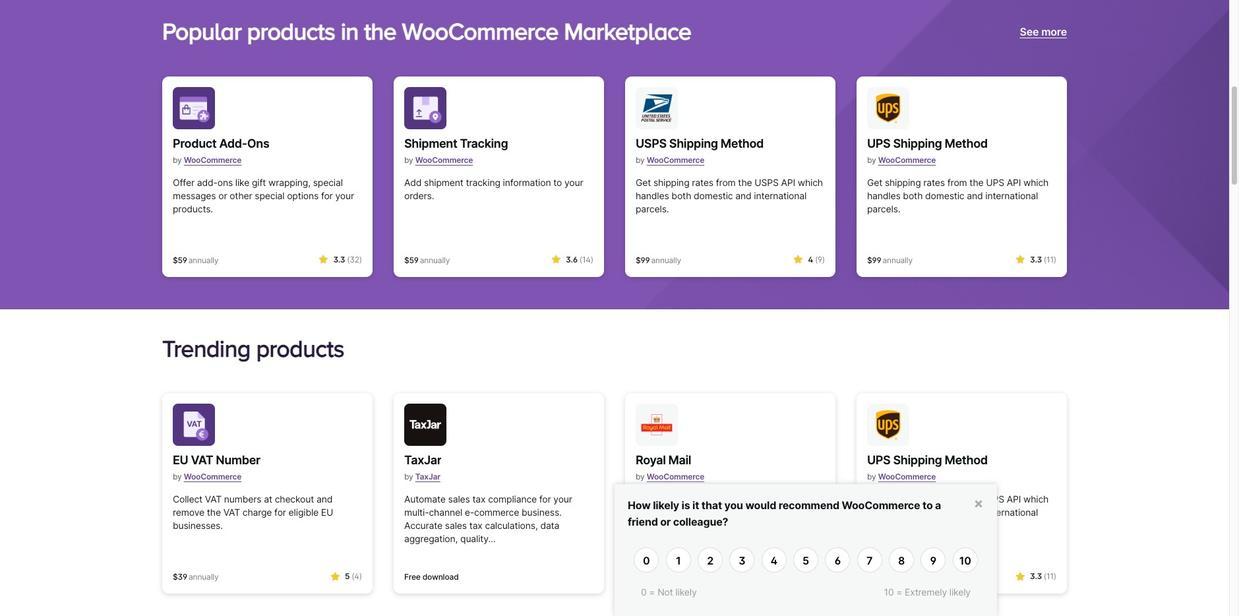 Task type: vqa. For each thing, say whether or not it's contained in the screenshot.
Search icon
no



Task type: describe. For each thing, give the bounding box(es) containing it.
1 11 from the top
[[1047, 255, 1054, 264]]

friend
[[628, 515, 658, 528]]

handles for woocommerce link for second "ups shipping method" link from the bottom
[[868, 190, 901, 201]]

checkout
[[275, 494, 314, 505]]

10 link
[[953, 548, 978, 573]]

shipment tracking by woocommerce
[[404, 136, 508, 165]]

4 for 4
[[771, 554, 778, 567]]

3.6
[[566, 255, 578, 264]]

3.3 ( 32 )
[[333, 255, 362, 264]]

method for second "ups shipping method" link from the bottom
[[945, 136, 988, 150]]

how
[[628, 499, 651, 512]]

0 vertical spatial tax
[[473, 494, 486, 505]]

3.3 for second "ups shipping method" link from the bottom
[[1031, 255, 1042, 264]]

5 for 5 ( 4 )
[[345, 572, 350, 581]]

data
[[541, 520, 560, 531]]

you
[[725, 499, 743, 512]]

royal mail by woocommerce
[[636, 453, 705, 482]]

add
[[404, 177, 422, 188]]

api for usps shipping method link
[[781, 177, 796, 188]]

method for second "ups shipping method" link
[[945, 453, 988, 467]]

numbers
[[224, 494, 262, 505]]

4 ( 9 )
[[808, 255, 825, 264]]

other
[[230, 190, 252, 201]]

10 = extremely likely
[[884, 586, 971, 598]]

5 link
[[794, 548, 819, 573]]

0 link
[[634, 548, 659, 573]]

2 ups shipping method link from the top
[[868, 451, 988, 469]]

1 horizontal spatial 9
[[931, 554, 937, 567]]

get for second "ups shipping method" link woocommerce link
[[868, 494, 883, 505]]

$99 for woocommerce link for second "ups shipping method" link from the bottom
[[868, 255, 882, 265]]

or inside 'how likely is it that you would recommend woocommerce to a friend or colleague?'
[[661, 515, 671, 528]]

= for 0
[[649, 586, 655, 598]]

10 for 10
[[960, 554, 972, 567]]

or inside offer add-ons like gift wrapping, special messages or other special options for your products.
[[219, 190, 227, 201]]

tracking
[[466, 177, 501, 188]]

usps inside get shipping rates from the usps api which handles both domestic and international parcels.
[[755, 177, 779, 188]]

9 link
[[921, 548, 946, 573]]

rates for second "ups shipping method" link woocommerce link
[[924, 494, 945, 505]]

see more
[[1020, 25, 1067, 38]]

popular
[[162, 18, 241, 44]]

your inside automate sales tax compliance for your multi-channel e-commerce business. accurate sales tax calculations, data aggregation, quality...
[[554, 494, 573, 505]]

trending
[[162, 335, 251, 361]]

it
[[693, 499, 700, 512]]

is
[[682, 499, 690, 512]]

taxjar inside taxjar by taxjar
[[415, 472, 441, 482]]

1 link
[[666, 548, 691, 573]]

woocommerce link for shipment tracking link
[[415, 150, 473, 170]]

) for usps shipping method link
[[823, 255, 825, 264]]

product add-ons by woocommerce
[[173, 136, 269, 165]]

( for usps shipping method link
[[815, 255, 818, 264]]

information
[[503, 177, 551, 188]]

options
[[287, 190, 319, 201]]

for inside collect vat numbers at checkout and remove the vat charge for eligible eu businesses.
[[274, 507, 286, 518]]

business.
[[522, 507, 562, 518]]

$59 annually for ons
[[173, 255, 219, 265]]

eu inside eu vat number by woocommerce
[[173, 453, 188, 467]]

product add-ons link
[[173, 134, 269, 152]]

parcels. for usps shipping method link woocommerce link
[[636, 203, 669, 214]]

parcels. for second "ups shipping method" link woocommerce link
[[868, 520, 901, 531]]

3.3 for second "ups shipping method" link
[[1031, 572, 1042, 581]]

by inside shipment tracking by woocommerce
[[404, 155, 413, 165]]

2 vertical spatial 4
[[354, 572, 359, 581]]

businesses.
[[173, 520, 223, 531]]

eu vat number link
[[173, 451, 260, 469]]

( for second "ups shipping method" link
[[1044, 572, 1047, 581]]

a
[[936, 499, 942, 512]]

multi-
[[404, 507, 429, 518]]

remove
[[173, 507, 205, 518]]

woocommerce inside shipment tracking by woocommerce
[[415, 155, 473, 165]]

5 ( 4 )
[[345, 572, 362, 581]]

parcels. for woocommerce link for second "ups shipping method" link from the bottom
[[868, 203, 901, 214]]

international for usps shipping method link
[[754, 190, 807, 201]]

32
[[350, 255, 359, 264]]

) for shipment tracking link
[[591, 255, 594, 264]]

gift
[[252, 177, 266, 188]]

add shipment tracking information to your orders.
[[404, 177, 583, 201]]

$99 for second "ups shipping method" link woocommerce link
[[868, 572, 882, 582]]

) for second "ups shipping method" link from the bottom
[[1054, 255, 1057, 264]]

to inside 'how likely is it that you would recommend woocommerce to a friend or colleague?'
[[923, 499, 933, 512]]

7 link
[[857, 548, 882, 573]]

1 vertical spatial special
[[255, 190, 285, 201]]

likely for 10
[[950, 586, 971, 598]]

both inside get shipping rates from the usps api which handles both domestic and international parcels.
[[672, 190, 692, 201]]

( for product add-ons link
[[347, 255, 350, 264]]

$39 annually
[[173, 572, 219, 582]]

( for second "ups shipping method" link from the bottom
[[1044, 255, 1047, 264]]

ons
[[218, 177, 233, 188]]

rates for usps shipping method link woocommerce link
[[692, 177, 714, 188]]

$59 annually for by
[[404, 255, 450, 265]]

) for eu vat number link
[[359, 572, 362, 581]]

for inside automate sales tax compliance for your multi-channel e-commerce business. accurate sales tax calculations, data aggregation, quality...
[[539, 494, 551, 505]]

rates inside offer royal mail shipping rates to your customers.
[[744, 494, 766, 505]]

recommend
[[779, 499, 840, 512]]

mail inside royal mail by woocommerce
[[669, 453, 692, 467]]

3 link
[[730, 548, 755, 573]]

shipping for woocommerce link for second "ups shipping method" link from the bottom
[[885, 177, 921, 188]]

5 for 5
[[803, 554, 809, 567]]

woocommerce inside the product add-ons by woocommerce
[[184, 155, 242, 165]]

from for second "ups shipping method" link woocommerce link
[[948, 494, 968, 505]]

the inside collect vat numbers at checkout and remove the vat charge for eligible eu businesses.
[[207, 507, 221, 518]]

extremely
[[905, 586, 947, 598]]

how likely is it that you would recommend woocommerce to a friend or colleague?
[[628, 499, 942, 528]]

7
[[867, 554, 873, 567]]

offer for royal mail
[[636, 494, 658, 505]]

collect vat numbers at checkout and remove the vat charge for eligible eu businesses.
[[173, 494, 333, 531]]

$59 for shipment tracking
[[404, 255, 419, 265]]

from for usps shipping method link woocommerce link
[[716, 177, 736, 188]]

accurate
[[404, 520, 443, 531]]

by inside taxjar by taxjar
[[404, 472, 413, 482]]

popular products in the woocommerce marketplace
[[162, 18, 692, 44]]

not
[[658, 586, 673, 598]]

get shipping rates from the ups api which handles both domestic and international parcels. for second "ups shipping method" link woocommerce link
[[868, 494, 1049, 531]]

aggregation,
[[404, 533, 458, 545]]

see
[[1020, 25, 1039, 38]]

8 link
[[889, 548, 914, 573]]

which for second "ups shipping method" link
[[1024, 494, 1049, 505]]

1 horizontal spatial special
[[313, 177, 343, 188]]

would
[[746, 499, 777, 512]]

4 link
[[762, 548, 787, 573]]

2 11 from the top
[[1047, 572, 1054, 581]]

and inside collect vat numbers at checkout and remove the vat charge for eligible eu businesses.
[[317, 494, 333, 505]]

woocommerce link for second "ups shipping method" link
[[879, 467, 936, 487]]

woocommerce link for product add-ons link
[[184, 150, 242, 170]]

free
[[404, 572, 421, 582]]

1 vertical spatial sales
[[445, 520, 467, 531]]

get for usps shipping method link woocommerce link
[[636, 177, 651, 188]]

shipping for woocommerce link for second "ups shipping method" link from the bottom
[[894, 136, 942, 150]]

offer add-ons like gift wrapping, special messages or other special options for your products.
[[173, 177, 354, 214]]

which for usps shipping method link
[[798, 177, 823, 188]]

usps shipping method by woocommerce
[[636, 136, 764, 165]]

more
[[1042, 25, 1067, 38]]

for inside offer add-ons like gift wrapping, special messages or other special options for your products.
[[321, 190, 333, 201]]

6 link
[[826, 548, 851, 573]]

free download
[[404, 572, 459, 582]]

add-
[[219, 136, 247, 150]]

0 = not likely
[[641, 586, 697, 598]]

in
[[341, 18, 359, 44]]

collect
[[173, 494, 203, 505]]

get shipping rates from the usps api which handles both domestic and international parcels.
[[636, 177, 823, 214]]

$39
[[173, 572, 187, 582]]

likely inside 'how likely is it that you would recommend woocommerce to a friend or colleague?'
[[653, 499, 680, 512]]

by inside royal mail by woocommerce
[[636, 472, 645, 482]]

to inside offer royal mail shipping rates to your customers.
[[768, 494, 777, 505]]

from for woocommerce link for second "ups shipping method" link from the bottom
[[948, 177, 968, 188]]

0 vertical spatial sales
[[448, 494, 470, 505]]

2 vertical spatial vat
[[223, 507, 240, 518]]

by inside usps shipping method by woocommerce
[[636, 155, 645, 165]]

1
[[676, 554, 681, 567]]

mail inside offer royal mail shipping rates to your customers.
[[686, 494, 703, 505]]

0 vertical spatial taxjar
[[404, 453, 442, 467]]

products for popular
[[247, 18, 335, 44]]

see more link
[[1020, 24, 1067, 40]]

ups shipping method by woocommerce for woocommerce link for second "ups shipping method" link from the bottom
[[868, 136, 988, 165]]



Task type: locate. For each thing, give the bounding box(es) containing it.
or right friend
[[661, 515, 671, 528]]

which
[[798, 177, 823, 188], [1024, 177, 1049, 188], [1024, 494, 1049, 505]]

1 ups shipping method link from the top
[[868, 134, 988, 152]]

= left not
[[649, 586, 655, 598]]

2 vertical spatial for
[[274, 507, 286, 518]]

woocommerce inside usps shipping method by woocommerce
[[647, 155, 705, 165]]

0 vertical spatial 11
[[1047, 255, 1054, 264]]

0 left 1
[[643, 554, 650, 567]]

1 vertical spatial 11
[[1047, 572, 1054, 581]]

0 vertical spatial 10
[[960, 554, 972, 567]]

or
[[219, 190, 227, 201], [661, 515, 671, 528]]

your right information
[[565, 177, 583, 188]]

shipping for second "ups shipping method" link woocommerce link
[[894, 453, 942, 467]]

0 horizontal spatial 9
[[818, 255, 823, 264]]

0 vertical spatial ups shipping method by woocommerce
[[868, 136, 988, 165]]

woocommerce link for second "ups shipping method" link from the bottom
[[879, 150, 936, 170]]

rates
[[692, 177, 714, 188], [924, 177, 945, 188], [744, 494, 766, 505], [924, 494, 945, 505]]

1 vertical spatial ups shipping method link
[[868, 451, 988, 469]]

woocommerce link for royal mail link
[[647, 467, 705, 487]]

2 3.3 ( 11 ) from the top
[[1031, 572, 1057, 581]]

royal inside royal mail by woocommerce
[[636, 453, 666, 467]]

$59 annually down products.
[[173, 255, 219, 265]]

0 horizontal spatial 5
[[345, 572, 350, 581]]

1 = from the left
[[649, 586, 655, 598]]

1 horizontal spatial or
[[661, 515, 671, 528]]

2 horizontal spatial 4
[[808, 255, 814, 264]]

product
[[173, 136, 217, 150]]

and
[[736, 190, 752, 201], [967, 190, 983, 201], [317, 494, 333, 505], [967, 507, 983, 518]]

vat down numbers
[[223, 507, 240, 518]]

8
[[898, 554, 905, 567]]

mail up 'is'
[[669, 453, 692, 467]]

automate
[[404, 494, 446, 505]]

1 horizontal spatial to
[[768, 494, 777, 505]]

0 vertical spatial for
[[321, 190, 333, 201]]

0 horizontal spatial special
[[255, 190, 285, 201]]

to left a
[[923, 499, 933, 512]]

to inside add shipment tracking information to your orders.
[[554, 177, 562, 188]]

from
[[716, 177, 736, 188], [948, 177, 968, 188], [948, 494, 968, 505]]

api for second "ups shipping method" link
[[1007, 494, 1021, 505]]

usps shipping method link
[[636, 134, 764, 152]]

shipping inside usps shipping method by woocommerce
[[669, 136, 718, 150]]

international for second "ups shipping method" link from the bottom
[[986, 190, 1038, 201]]

1 horizontal spatial 5
[[803, 554, 809, 567]]

5 left free
[[345, 572, 350, 581]]

international inside get shipping rates from the usps api which handles both domestic and international parcels.
[[754, 190, 807, 201]]

1 vertical spatial royal
[[660, 494, 683, 505]]

0 vertical spatial 0
[[643, 554, 650, 567]]

) for second "ups shipping method" link
[[1054, 572, 1057, 581]]

parcels.
[[636, 203, 669, 214], [868, 203, 901, 214], [868, 520, 901, 531]]

1 vertical spatial eu
[[321, 507, 333, 518]]

0 vertical spatial or
[[219, 190, 227, 201]]

messages
[[173, 190, 216, 201]]

products for trending
[[256, 335, 344, 361]]

download
[[423, 572, 459, 582]]

0 vertical spatial eu
[[173, 453, 188, 467]]

1 vertical spatial 4
[[771, 554, 778, 567]]

taxjar link
[[404, 451, 442, 469], [415, 467, 441, 487]]

1 horizontal spatial $59
[[404, 255, 419, 265]]

special up options
[[313, 177, 343, 188]]

the for second "ups shipping method" link from the bottom
[[970, 177, 984, 188]]

vat left the number
[[191, 453, 213, 467]]

orders.
[[404, 190, 434, 201]]

1 horizontal spatial for
[[321, 190, 333, 201]]

get shipping rates from the ups api which handles both domestic and international parcels. for woocommerce link for second "ups shipping method" link from the bottom
[[868, 177, 1049, 214]]

handles for usps shipping method link woocommerce link
[[636, 190, 669, 201]]

0 vertical spatial 5
[[803, 554, 809, 567]]

4 for 4 ( 9 )
[[808, 255, 814, 264]]

shipping
[[654, 177, 690, 188], [885, 177, 921, 188], [705, 494, 741, 505], [885, 494, 921, 505]]

= for 10
[[897, 586, 903, 598]]

0 horizontal spatial eu
[[173, 453, 188, 467]]

domestic
[[694, 190, 733, 201], [926, 190, 965, 201], [926, 507, 965, 518]]

offer up the messages
[[173, 177, 195, 188]]

1 vertical spatial get shipping rates from the ups api which handles both domestic and international parcels.
[[868, 494, 1049, 531]]

0 vertical spatial products
[[247, 18, 335, 44]]

offer for product add-ons
[[173, 177, 195, 188]]

domestic inside get shipping rates from the usps api which handles both domestic and international parcels.
[[694, 190, 733, 201]]

for down checkout
[[274, 507, 286, 518]]

shipping
[[669, 136, 718, 150], [894, 136, 942, 150], [894, 453, 942, 467]]

0 vertical spatial royal
[[636, 453, 666, 467]]

eu up the collect on the bottom left of the page
[[173, 453, 188, 467]]

$99 up 0 = not likely
[[636, 572, 650, 582]]

$99 right 4 ( 9 )
[[868, 255, 882, 265]]

to
[[554, 177, 562, 188], [768, 494, 777, 505], [923, 499, 933, 512]]

shipping for usps shipping method link woocommerce link
[[654, 177, 690, 188]]

the
[[364, 18, 396, 44], [738, 177, 752, 188], [970, 177, 984, 188], [970, 494, 984, 505], [207, 507, 221, 518]]

to right information
[[554, 177, 562, 188]]

method inside usps shipping method by woocommerce
[[721, 136, 764, 150]]

sales up e-
[[448, 494, 470, 505]]

from inside get shipping rates from the usps api which handles both domestic and international parcels.
[[716, 177, 736, 188]]

e-
[[465, 507, 474, 518]]

1 horizontal spatial 10
[[960, 554, 972, 567]]

1 vertical spatial vat
[[205, 494, 222, 505]]

1 vertical spatial taxjar
[[415, 472, 441, 482]]

1 vertical spatial 10
[[884, 586, 894, 598]]

1 vertical spatial ups shipping method by woocommerce
[[868, 453, 988, 482]]

0 horizontal spatial or
[[219, 190, 227, 201]]

1 vertical spatial 5
[[345, 572, 350, 581]]

14
[[582, 255, 591, 264]]

royal
[[636, 453, 666, 467], [660, 494, 683, 505]]

marketplace
[[564, 18, 692, 44]]

automate sales tax compliance for your multi-channel e-commerce business. accurate sales tax calculations, data aggregation, quality...
[[404, 494, 573, 545]]

0 vertical spatial ups shipping method link
[[868, 134, 988, 152]]

like
[[235, 177, 250, 188]]

2 = from the left
[[897, 586, 903, 598]]

compliance
[[488, 494, 537, 505]]

woocommerce inside 'how likely is it that you would recommend woocommerce to a friend or colleague?'
[[842, 499, 921, 512]]

eu inside collect vat numbers at checkout and remove the vat charge for eligible eu businesses.
[[321, 507, 333, 518]]

10 down the 8 link
[[884, 586, 894, 598]]

mail
[[669, 453, 692, 467], [686, 494, 703, 505]]

1 vertical spatial mail
[[686, 494, 703, 505]]

royal up how at right
[[636, 453, 666, 467]]

0 vertical spatial 9
[[818, 255, 823, 264]]

by
[[173, 155, 182, 165], [404, 155, 413, 165], [636, 155, 645, 165], [868, 155, 876, 165], [173, 472, 182, 482], [404, 472, 413, 482], [636, 472, 645, 482], [868, 472, 876, 482]]

tax
[[473, 494, 486, 505], [470, 520, 483, 531]]

$59 annually
[[173, 255, 219, 265], [404, 255, 450, 265]]

$59 annually down 'orders.'
[[404, 255, 450, 265]]

2
[[707, 554, 714, 567]]

eu vat number by woocommerce
[[173, 453, 260, 482]]

0 left not
[[641, 586, 647, 598]]

by inside eu vat number by woocommerce
[[173, 472, 182, 482]]

products.
[[173, 203, 213, 214]]

1 vertical spatial products
[[256, 335, 344, 361]]

woocommerce inside royal mail by woocommerce
[[647, 472, 705, 482]]

( for eu vat number link
[[352, 572, 354, 581]]

offer inside offer add-ons like gift wrapping, special messages or other special options for your products.
[[173, 177, 195, 188]]

shipment
[[404, 136, 457, 150]]

0 horizontal spatial 4
[[354, 572, 359, 581]]

$99 annually
[[636, 255, 681, 265], [868, 255, 913, 265], [636, 572, 681, 582], [868, 572, 913, 582]]

vat for collect
[[205, 494, 222, 505]]

4
[[808, 255, 814, 264], [771, 554, 778, 567], [354, 572, 359, 581]]

$59 right 32
[[404, 255, 419, 265]]

0 for 0 = not likely
[[641, 586, 647, 598]]

$59 for product add-ons
[[173, 255, 187, 265]]

)
[[359, 255, 362, 264], [591, 255, 594, 264], [823, 255, 825, 264], [1054, 255, 1057, 264], [359, 572, 362, 581], [1054, 572, 1057, 581]]

1 vertical spatial 9
[[931, 554, 937, 567]]

tax up e-
[[473, 494, 486, 505]]

1 vertical spatial tax
[[470, 520, 483, 531]]

) for product add-ons link
[[359, 255, 362, 264]]

likely left 'is'
[[653, 499, 680, 512]]

1 horizontal spatial offer
[[636, 494, 658, 505]]

rates for woocommerce link for second "ups shipping method" link from the bottom
[[924, 177, 945, 188]]

ups shipping method by woocommerce for second "ups shipping method" link woocommerce link
[[868, 453, 988, 482]]

shipping inside offer royal mail shipping rates to your customers.
[[705, 494, 741, 505]]

your inside add shipment tracking information to your orders.
[[565, 177, 583, 188]]

eu right eligible
[[321, 507, 333, 518]]

0 vertical spatial offer
[[173, 177, 195, 188]]

2 link
[[698, 548, 723, 573]]

mail up colleague? in the bottom right of the page
[[686, 494, 703, 505]]

usps inside usps shipping method by woocommerce
[[636, 136, 667, 150]]

by inside the product add-ons by woocommerce
[[173, 155, 182, 165]]

products
[[247, 18, 335, 44], [256, 335, 344, 361]]

0 horizontal spatial offer
[[173, 177, 195, 188]]

quality...
[[461, 533, 496, 545]]

0 vertical spatial 3.3 ( 11 )
[[1031, 255, 1057, 264]]

get for woocommerce link for second "ups shipping method" link from the bottom
[[868, 177, 883, 188]]

or down 'ons'
[[219, 190, 227, 201]]

$99 for usps shipping method link woocommerce link
[[636, 255, 650, 265]]

0 vertical spatial mail
[[669, 453, 692, 467]]

woocommerce link for usps shipping method link
[[647, 150, 705, 170]]

0 horizontal spatial 10
[[884, 586, 894, 598]]

6
[[835, 554, 841, 567]]

1 horizontal spatial =
[[897, 586, 903, 598]]

2 ups shipping method by woocommerce from the top
[[868, 453, 988, 482]]

channel
[[429, 507, 462, 518]]

your up business.
[[554, 494, 573, 505]]

woocommerce link for eu vat number link
[[184, 467, 242, 487]]

1 get shipping rates from the ups api which handles both domestic and international parcels. from the top
[[868, 177, 1049, 214]]

shipment tracking link
[[404, 134, 508, 152]]

1 horizontal spatial $59 annually
[[404, 255, 450, 265]]

add-
[[197, 177, 218, 188]]

commerce
[[474, 507, 519, 518]]

method
[[721, 136, 764, 150], [945, 136, 988, 150], [945, 453, 988, 467]]

0 horizontal spatial to
[[554, 177, 562, 188]]

charge
[[243, 507, 272, 518]]

handles inside get shipping rates from the usps api which handles both domestic and international parcels.
[[636, 190, 669, 201]]

vat
[[191, 453, 213, 467], [205, 494, 222, 505], [223, 507, 240, 518]]

likely right not
[[676, 586, 697, 598]]

shipping for usps shipping method link woocommerce link
[[669, 136, 718, 150]]

0 vertical spatial get shipping rates from the ups api which handles both domestic and international parcels.
[[868, 177, 1049, 214]]

1 $59 from the left
[[173, 255, 187, 265]]

0 horizontal spatial usps
[[636, 136, 667, 150]]

3.6 ( 14 )
[[566, 255, 594, 264]]

10 for 10 = extremely likely
[[884, 586, 894, 598]]

and inside get shipping rates from the usps api which handles both domestic and international parcels.
[[736, 190, 752, 201]]

2 horizontal spatial for
[[539, 494, 551, 505]]

0 horizontal spatial for
[[274, 507, 286, 518]]

0 vertical spatial 4
[[808, 255, 814, 264]]

api inside get shipping rates from the usps api which handles both domestic and international parcels.
[[781, 177, 796, 188]]

1 vertical spatial for
[[539, 494, 551, 505]]

both
[[672, 190, 692, 201], [903, 190, 923, 201], [903, 507, 923, 518]]

11
[[1047, 255, 1054, 264], [1047, 572, 1054, 581]]

0 vertical spatial usps
[[636, 136, 667, 150]]

vat right the collect on the bottom left of the page
[[205, 494, 222, 505]]

10
[[960, 554, 972, 567], [884, 586, 894, 598]]

1 horizontal spatial eu
[[321, 507, 333, 518]]

method for usps shipping method link
[[721, 136, 764, 150]]

taxjar
[[404, 453, 442, 467], [415, 472, 441, 482]]

number
[[216, 453, 260, 467]]

$59 down products.
[[173, 255, 187, 265]]

which inside get shipping rates from the usps api which handles both domestic and international parcels.
[[798, 177, 823, 188]]

5
[[803, 554, 809, 567], [345, 572, 350, 581]]

taxjar by taxjar
[[404, 453, 442, 482]]

the inside get shipping rates from the usps api which handles both domestic and international parcels.
[[738, 177, 752, 188]]

shipping inside get shipping rates from the usps api which handles both domestic and international parcels.
[[654, 177, 690, 188]]

vat for eu
[[191, 453, 213, 467]]

sales down channel
[[445, 520, 467, 531]]

woocommerce inside eu vat number by woocommerce
[[184, 472, 242, 482]]

likely for 0
[[676, 586, 697, 598]]

colleague?
[[673, 515, 729, 528]]

to left recommend
[[768, 494, 777, 505]]

tax up 'quality...'
[[470, 520, 483, 531]]

royal mail link
[[636, 451, 705, 469]]

special down gift
[[255, 190, 285, 201]]

3.3 ( 11 )
[[1031, 255, 1057, 264], [1031, 572, 1057, 581]]

api for second "ups shipping method" link from the bottom
[[1007, 177, 1021, 188]]

shipping for second "ups shipping method" link woocommerce link
[[885, 494, 921, 505]]

ups
[[868, 136, 891, 150], [986, 177, 1005, 188], [868, 453, 891, 467], [986, 494, 1005, 505]]

get inside get shipping rates from the usps api which handles both domestic and international parcels.
[[636, 177, 651, 188]]

3
[[739, 554, 746, 567]]

0 vertical spatial special
[[313, 177, 343, 188]]

offer inside offer royal mail shipping rates to your customers.
[[636, 494, 658, 505]]

for up business.
[[539, 494, 551, 505]]

5 right 4 link
[[803, 554, 809, 567]]

3.3 for product add-ons link
[[333, 255, 345, 264]]

rates inside get shipping rates from the usps api which handles both domestic and international parcels.
[[692, 177, 714, 188]]

your right would
[[779, 494, 798, 505]]

the for second "ups shipping method" link
[[970, 494, 984, 505]]

your inside offer add-ons like gift wrapping, special messages or other special options for your products.
[[335, 190, 354, 201]]

0 horizontal spatial =
[[649, 586, 655, 598]]

2 get shipping rates from the ups api which handles both domestic and international parcels. from the top
[[868, 494, 1049, 531]]

usps
[[636, 136, 667, 150], [755, 177, 779, 188]]

0 for 0
[[643, 554, 650, 567]]

1 horizontal spatial usps
[[755, 177, 779, 188]]

ups shipping method by woocommerce
[[868, 136, 988, 165], [868, 453, 988, 482]]

ons
[[247, 136, 269, 150]]

royal inside offer royal mail shipping rates to your customers.
[[660, 494, 683, 505]]

customers.
[[636, 507, 683, 518]]

1 vertical spatial offer
[[636, 494, 658, 505]]

calculations,
[[485, 520, 538, 531]]

likely down 10 link
[[950, 586, 971, 598]]

international for second "ups shipping method" link
[[986, 507, 1038, 518]]

your right options
[[335, 190, 354, 201]]

the for usps shipping method link
[[738, 177, 752, 188]]

trending products
[[162, 335, 344, 361]]

2 $59 annually from the left
[[404, 255, 450, 265]]

2 horizontal spatial to
[[923, 499, 933, 512]]

wrapping,
[[269, 177, 311, 188]]

1 vertical spatial usps
[[755, 177, 779, 188]]

for right options
[[321, 190, 333, 201]]

2 $59 from the left
[[404, 255, 419, 265]]

1 horizontal spatial 4
[[771, 554, 778, 567]]

which for second "ups shipping method" link from the bottom
[[1024, 177, 1049, 188]]

1 vertical spatial 3.3 ( 11 )
[[1031, 572, 1057, 581]]

$99
[[636, 255, 650, 265], [868, 255, 882, 265], [636, 572, 650, 582], [868, 572, 882, 582]]

1 vertical spatial 0
[[641, 586, 647, 598]]

10 right 9 link
[[960, 554, 972, 567]]

1 ups shipping method by woocommerce from the top
[[868, 136, 988, 165]]

$99 right 14
[[636, 255, 650, 265]]

3.3
[[333, 255, 345, 264], [1031, 255, 1042, 264], [1031, 572, 1042, 581]]

parcels. inside get shipping rates from the usps api which handles both domestic and international parcels.
[[636, 203, 669, 214]]

0 horizontal spatial $59
[[173, 255, 187, 265]]

your inside offer royal mail shipping rates to your customers.
[[779, 494, 798, 505]]

0 horizontal spatial $59 annually
[[173, 255, 219, 265]]

1 $59 annually from the left
[[173, 255, 219, 265]]

offer up the customers.
[[636, 494, 658, 505]]

( for shipment tracking link
[[580, 255, 582, 264]]

1 vertical spatial or
[[661, 515, 671, 528]]

handles for second "ups shipping method" link woocommerce link
[[868, 507, 901, 518]]

1 3.3 ( 11 ) from the top
[[1031, 255, 1057, 264]]

$99 down 7
[[868, 572, 882, 582]]

vat inside eu vat number by woocommerce
[[191, 453, 213, 467]]

= left extremely
[[897, 586, 903, 598]]

offer royal mail shipping rates to your customers.
[[636, 494, 798, 518]]

eligible
[[289, 507, 319, 518]]

royal up the customers.
[[660, 494, 683, 505]]

0 vertical spatial vat
[[191, 453, 213, 467]]



